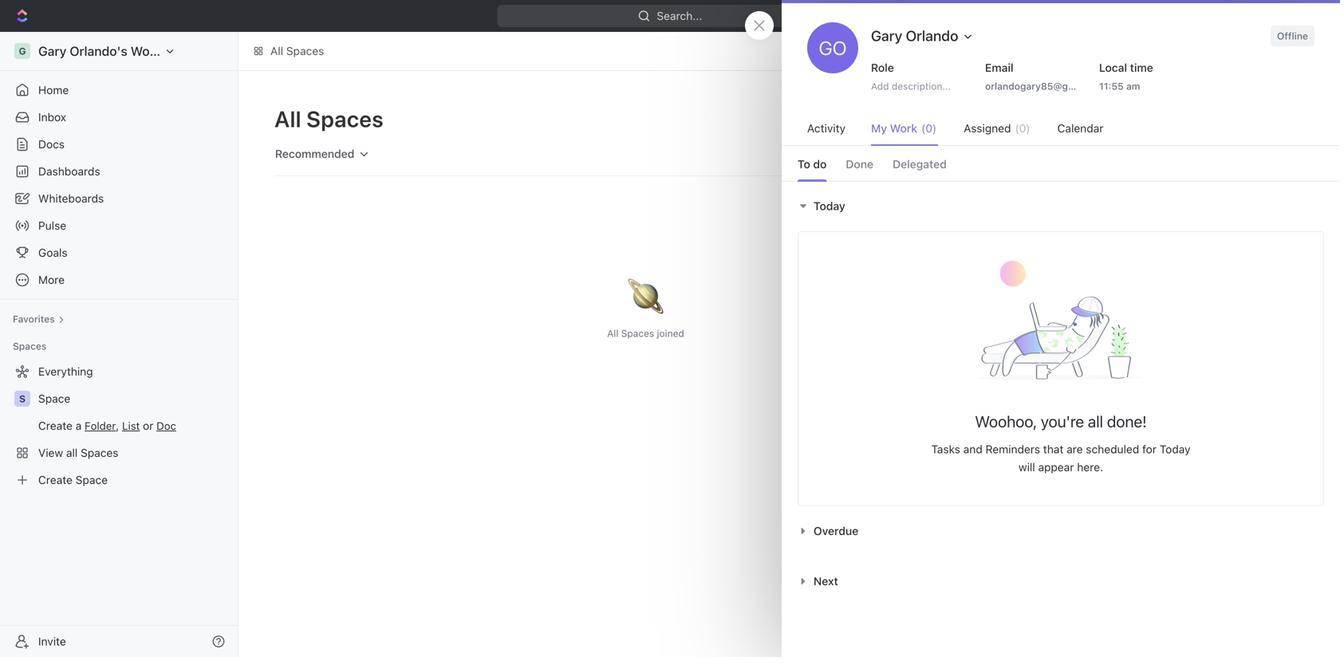 Task type: locate. For each thing, give the bounding box(es) containing it.
1 horizontal spatial space, , element
[[1064, 172, 1083, 191]]

pulse
[[38, 219, 66, 232]]

and
[[963, 443, 983, 456]]

favorites
[[13, 313, 55, 325]]

space, , element inside 'tree'
[[14, 391, 30, 407]]

1 horizontal spatial today
[[1160, 443, 1191, 456]]

tab list
[[782, 146, 1340, 181]]

create for create a folder , list or doc
[[38, 419, 73, 432]]

today
[[814, 199, 845, 213], [1160, 443, 1191, 456]]

or
[[143, 419, 153, 432]]

create a folder , list or doc
[[38, 419, 176, 432]]

1 vertical spatial create
[[38, 473, 73, 487]]

local time 11:55 am
[[1099, 61, 1153, 92]]

1 vertical spatial today
[[1160, 443, 1191, 456]]

all spaces
[[270, 44, 324, 57], [274, 106, 384, 132]]

docs link
[[6, 132, 231, 157]]

gary inside sidebar navigation
[[38, 43, 66, 59]]

work
[[890, 122, 917, 135]]

all spaces joined
[[607, 328, 684, 339]]

gary
[[871, 27, 902, 44], [38, 43, 66, 59]]

,
[[116, 419, 119, 432]]

today right the for
[[1160, 443, 1191, 456]]

gary right gary orlando's workspace, , element
[[38, 43, 66, 59]]

0 vertical spatial today
[[814, 199, 845, 213]]

1 horizontal spatial s
[[1070, 176, 1077, 187]]

1 vertical spatial s
[[19, 393, 26, 404]]

recommended button
[[268, 140, 378, 168]]

1 horizontal spatial all
[[1088, 412, 1103, 431]]

sidebar navigation
[[0, 32, 242, 657]]

gary orlando button
[[865, 22, 981, 49], [865, 22, 981, 49]]

tab list containing to do
[[782, 146, 1340, 181]]

docs
[[38, 138, 65, 151]]

all left the 'done!' at the bottom
[[1088, 412, 1103, 431]]

0 horizontal spatial all
[[66, 446, 78, 459]]

a
[[76, 419, 82, 432]]

(0) right assigned on the top
[[1015, 122, 1030, 135]]

1 create from the top
[[38, 419, 73, 432]]

gary for gary orlando's workspace
[[38, 43, 66, 59]]

0 vertical spatial s
[[1070, 176, 1077, 187]]

0 vertical spatial space, , element
[[1064, 172, 1083, 191]]

1 vertical spatial all
[[274, 106, 301, 132]]

are
[[1067, 443, 1083, 456]]

today down do
[[814, 199, 845, 213]]

add description... button
[[865, 77, 970, 96]]

0 horizontal spatial space, , element
[[14, 391, 30, 407]]

left
[[1165, 134, 1180, 145]]

1 vertical spatial space, , element
[[14, 391, 30, 407]]

2 create from the top
[[38, 473, 73, 487]]

visible spaces spaces shown in your left sidebar.
[[1064, 112, 1218, 145]]

done!
[[1107, 412, 1147, 431]]

0 horizontal spatial s
[[19, 393, 26, 404]]

you're
[[1041, 412, 1084, 431]]

all right view
[[66, 446, 78, 459]]

0 vertical spatial create
[[38, 419, 73, 432]]

all
[[1088, 412, 1103, 431], [66, 446, 78, 459]]

spaces
[[286, 44, 324, 57], [307, 106, 384, 132], [1109, 112, 1157, 129], [1064, 134, 1097, 145], [621, 328, 654, 339], [13, 341, 47, 352], [81, 446, 118, 459]]

s
[[1070, 176, 1077, 187], [19, 393, 26, 404]]

gary for gary orlando
[[871, 27, 902, 44]]

my work (0)
[[871, 122, 937, 135]]

space, , element
[[1064, 172, 1083, 191], [14, 391, 30, 407]]

1 vertical spatial all
[[66, 446, 78, 459]]

folder button
[[85, 420, 116, 432]]

space link
[[38, 386, 228, 412]]

1 horizontal spatial gary
[[871, 27, 902, 44]]

create down view
[[38, 473, 73, 487]]

orlando
[[906, 27, 958, 44]]

scheduled
[[1086, 443, 1139, 456]]

space
[[975, 113, 1007, 126], [1093, 175, 1126, 188], [38, 392, 70, 405], [76, 473, 108, 487]]

everything link
[[6, 359, 228, 384]]

create for create space
[[38, 473, 73, 487]]

for
[[1142, 443, 1157, 456]]

calendar
[[1057, 122, 1104, 135]]

0 vertical spatial all spaces
[[270, 44, 324, 57]]

to do
[[798, 158, 827, 171]]

space down view all spaces
[[76, 473, 108, 487]]

to do tab panel
[[782, 181, 1340, 607]]

more
[[38, 273, 65, 286]]

do
[[813, 158, 827, 171]]

home link
[[6, 77, 231, 103]]

assigned (0)
[[964, 122, 1030, 135]]

1 horizontal spatial (0)
[[1015, 122, 1030, 135]]

tree containing everything
[[6, 359, 231, 493]]

goals link
[[6, 240, 231, 266]]

s inside navigation
[[19, 393, 26, 404]]

tree inside sidebar navigation
[[6, 359, 231, 493]]

(0) right the work
[[921, 122, 937, 135]]

(0)
[[921, 122, 937, 135], [1015, 122, 1030, 135]]

0 horizontal spatial (0)
[[921, 122, 937, 135]]

space right the new
[[975, 113, 1007, 126]]

folder
[[85, 420, 116, 432]]

home
[[38, 83, 69, 97]]

shown
[[1100, 134, 1129, 145]]

create left a
[[38, 419, 73, 432]]

0 vertical spatial all
[[1088, 412, 1103, 431]]

1 vertical spatial all spaces
[[274, 106, 384, 132]]

11:55
[[1099, 81, 1124, 92]]

2 (0) from the left
[[1015, 122, 1030, 135]]

gary orlando
[[871, 27, 958, 44]]

1 (0) from the left
[[921, 122, 937, 135]]

am
[[1126, 81, 1140, 92]]

tree
[[6, 359, 231, 493]]

0 horizontal spatial gary
[[38, 43, 66, 59]]

next
[[814, 575, 838, 588]]

gary up role
[[871, 27, 902, 44]]

0 horizontal spatial today
[[814, 199, 845, 213]]

create space
[[38, 473, 108, 487]]



Task type: vqa. For each thing, say whether or not it's contained in the screenshot.
Docs link
yes



Task type: describe. For each thing, give the bounding box(es) containing it.
whiteboards link
[[6, 186, 231, 211]]

invite
[[38, 635, 66, 648]]

inbox link
[[6, 104, 231, 130]]

favorites button
[[6, 310, 71, 329]]

role
[[871, 61, 894, 74]]

email
[[985, 61, 1014, 74]]

woohoo,
[[975, 412, 1037, 431]]

inbox
[[38, 110, 66, 124]]

here.
[[1077, 461, 1103, 474]]

gary orlando's workspace, , element
[[14, 43, 30, 59]]

my
[[871, 122, 887, 135]]

will
[[1019, 461, 1035, 474]]

2 vertical spatial all
[[607, 328, 618, 339]]

space down shown
[[1093, 175, 1126, 188]]

delegated
[[893, 158, 947, 171]]

your
[[1142, 134, 1162, 145]]

new space button
[[925, 107, 1017, 132]]

done
[[846, 158, 873, 171]]

description...
[[892, 81, 951, 92]]

recommended
[[275, 147, 354, 160]]

today inside tasks and reminders that are scheduled for today will appear here.
[[1160, 443, 1191, 456]]

dashboards link
[[6, 159, 231, 184]]

tasks
[[931, 443, 960, 456]]

workspace
[[131, 43, 197, 59]]

to do button
[[798, 148, 827, 181]]

go
[[819, 37, 847, 59]]

0 vertical spatial all
[[270, 44, 283, 57]]

time
[[1130, 61, 1153, 74]]

to
[[798, 158, 810, 171]]

activity
[[807, 122, 846, 135]]

new
[[949, 113, 972, 126]]

orlando's
[[70, 43, 127, 59]]

space down everything
[[38, 392, 70, 405]]

new space
[[949, 113, 1007, 126]]

overdue button
[[798, 524, 862, 538]]

that
[[1043, 443, 1064, 456]]

create space link
[[6, 467, 228, 493]]

sidebar.
[[1182, 134, 1218, 145]]

⌘k
[[819, 9, 836, 22]]

role add description...
[[871, 61, 951, 92]]

all inside sidebar navigation
[[66, 446, 78, 459]]

list button
[[122, 420, 140, 432]]

dashboards
[[38, 165, 100, 178]]

doc button
[[156, 420, 176, 432]]

delegated button
[[893, 148, 947, 181]]

space inside button
[[975, 113, 1007, 126]]

goals
[[38, 246, 67, 259]]

next button
[[798, 575, 842, 588]]

assigned
[[964, 122, 1011, 135]]

view all spaces
[[38, 446, 118, 459]]

reminders
[[986, 443, 1040, 456]]

overdue
[[814, 524, 859, 538]]

done button
[[846, 148, 873, 181]]

whiteboards
[[38, 192, 104, 205]]

local
[[1099, 61, 1127, 74]]

orlandogary85@gmail.com
[[985, 81, 1110, 92]]

everything
[[38, 365, 93, 378]]

list
[[122, 420, 140, 432]]

in
[[1132, 134, 1140, 145]]

more button
[[6, 267, 231, 293]]

add
[[871, 81, 889, 92]]

doc
[[156, 420, 176, 432]]

pulse link
[[6, 213, 231, 239]]

g
[[19, 45, 26, 57]]

offline
[[1277, 30, 1308, 41]]

view all spaces link
[[6, 440, 228, 466]]

visible
[[1064, 112, 1106, 129]]

gary orlando's workspace
[[38, 43, 197, 59]]

appear
[[1038, 461, 1074, 474]]

tasks and reminders that are scheduled for today will appear here.
[[931, 443, 1191, 474]]

email orlandogary85@gmail.com
[[985, 61, 1110, 92]]

woohoo, you're all done!
[[975, 412, 1147, 431]]

joined
[[657, 328, 684, 339]]

spaces inside 'tree'
[[81, 446, 118, 459]]

search...
[[657, 9, 702, 22]]

all inside the to do tab panel
[[1088, 412, 1103, 431]]



